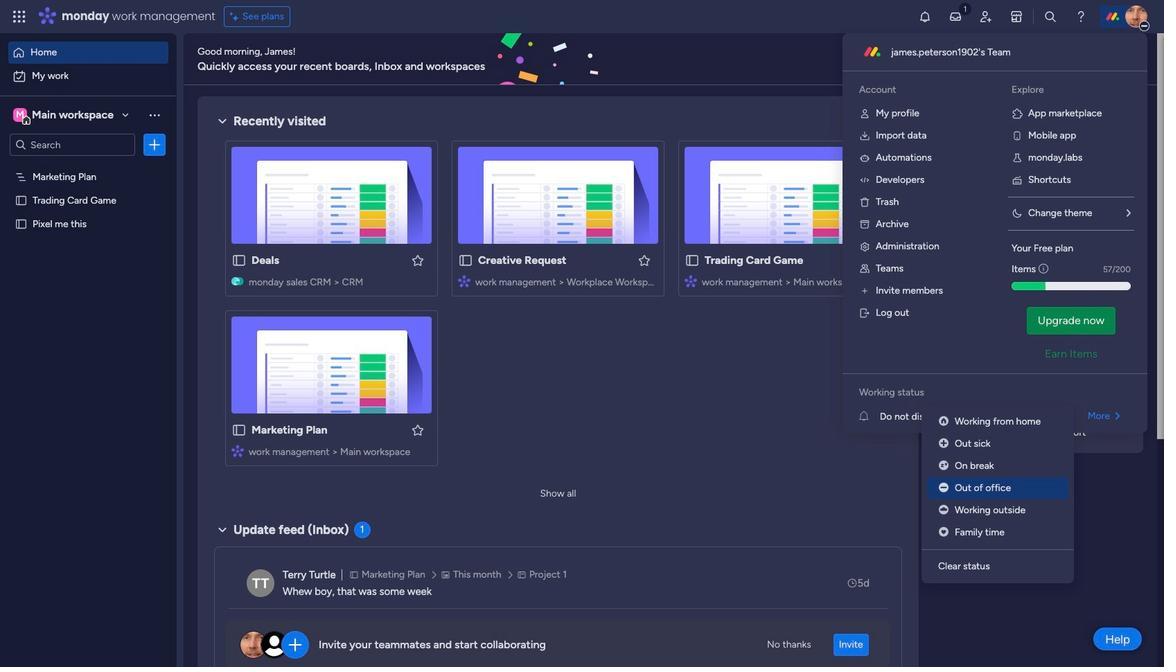 Task type: describe. For each thing, give the bounding box(es) containing it.
workspace image
[[13, 107, 27, 123]]

public board image for 1st add to favorites image from left
[[232, 253, 247, 268]]

working status wfh image
[[940, 416, 949, 428]]

working status ooo image
[[940, 483, 949, 494]]

trash image
[[860, 197, 871, 208]]

mobile app image
[[1012, 130, 1023, 141]]

working status outside image
[[940, 505, 949, 517]]

monday.labs image
[[1012, 153, 1023, 164]]

1 image
[[960, 1, 972, 16]]

v2 surfce notifications image
[[860, 409, 880, 424]]

close recently visited image
[[214, 113, 231, 130]]

public board image for add to favorites icon
[[232, 423, 247, 438]]

3 add to favorites image from the left
[[865, 253, 879, 267]]

teams image
[[860, 263, 871, 275]]

workspace selection element
[[13, 107, 116, 125]]

log out image
[[860, 308, 871, 319]]

close update feed (inbox) image
[[214, 522, 231, 539]]

select product image
[[12, 10, 26, 24]]

administration image
[[860, 241, 871, 252]]

v2 info image
[[1039, 262, 1049, 277]]

1 add to favorites image from the left
[[411, 253, 425, 267]]

add to favorites image
[[411, 423, 425, 437]]

notifications image
[[919, 10, 933, 24]]

automations image
[[860, 153, 871, 164]]

options image
[[148, 138, 162, 152]]

quick search results list box
[[214, 130, 903, 483]]

1 horizontal spatial invite members image
[[980, 10, 994, 24]]

update feed image
[[949, 10, 963, 24]]

terry turtle image
[[247, 570, 275, 598]]

change theme image
[[1012, 208, 1023, 219]]

Search in workspace field
[[29, 137, 116, 153]]



Task type: vqa. For each thing, say whether or not it's contained in the screenshot.
the leftmost component image
no



Task type: locate. For each thing, give the bounding box(es) containing it.
see plans image
[[230, 9, 242, 24]]

1 vertical spatial public board image
[[458, 253, 474, 268]]

0 vertical spatial public board image
[[15, 217, 28, 230]]

monday marketplace image
[[1010, 10, 1024, 24]]

v2 user feedback image
[[947, 51, 958, 67]]

public board image inside quick search results list box
[[458, 253, 474, 268]]

help image
[[1075, 10, 1089, 24]]

2 horizontal spatial add to favorites image
[[865, 253, 879, 267]]

0 horizontal spatial public board image
[[15, 217, 28, 230]]

getting started element
[[936, 331, 1144, 387]]

invite members image
[[980, 10, 994, 24], [860, 286, 871, 297]]

1 vertical spatial invite members image
[[860, 286, 871, 297]]

invite members image right 1 image
[[980, 10, 994, 24]]

public board image for third add to favorites image from the left
[[685, 253, 700, 268]]

developers image
[[860, 175, 871, 186]]

help center element
[[936, 398, 1144, 453]]

1 horizontal spatial add to favorites image
[[638, 253, 652, 267]]

1 horizontal spatial public board image
[[458, 253, 474, 268]]

2 add to favorites image from the left
[[638, 253, 652, 267]]

public board image
[[15, 193, 28, 207], [232, 253, 247, 268], [685, 253, 700, 268], [232, 423, 247, 438]]

add to favorites image
[[411, 253, 425, 267], [638, 253, 652, 267], [865, 253, 879, 267]]

invite members image down the teams icon
[[860, 286, 871, 297]]

0 horizontal spatial add to favorites image
[[411, 253, 425, 267]]

list box
[[0, 162, 177, 423]]

menu
[[922, 406, 1075, 584]]

shortcuts image
[[1012, 175, 1023, 186]]

option
[[8, 42, 168, 64], [8, 65, 168, 87], [0, 164, 177, 167]]

working status sick image
[[940, 438, 949, 450]]

1 vertical spatial option
[[8, 65, 168, 87]]

my profile image
[[860, 108, 871, 119]]

james peterson image
[[1126, 6, 1148, 28]]

working status on break image
[[940, 460, 949, 472]]

0 vertical spatial option
[[8, 42, 168, 64]]

search everything image
[[1044, 10, 1058, 24]]

working status family image
[[940, 527, 949, 539]]

list arrow image
[[1116, 412, 1120, 422]]

1 element
[[354, 522, 371, 539]]

2 vertical spatial option
[[0, 164, 177, 167]]

public board image
[[15, 217, 28, 230], [458, 253, 474, 268]]

templates image image
[[949, 105, 1132, 200]]

0 vertical spatial invite members image
[[980, 10, 994, 24]]

workspace options image
[[148, 108, 162, 122]]

0 horizontal spatial invite members image
[[860, 286, 871, 297]]

archive image
[[860, 219, 871, 230]]

import data image
[[860, 130, 871, 141]]

list arrow image
[[1127, 209, 1132, 218]]



